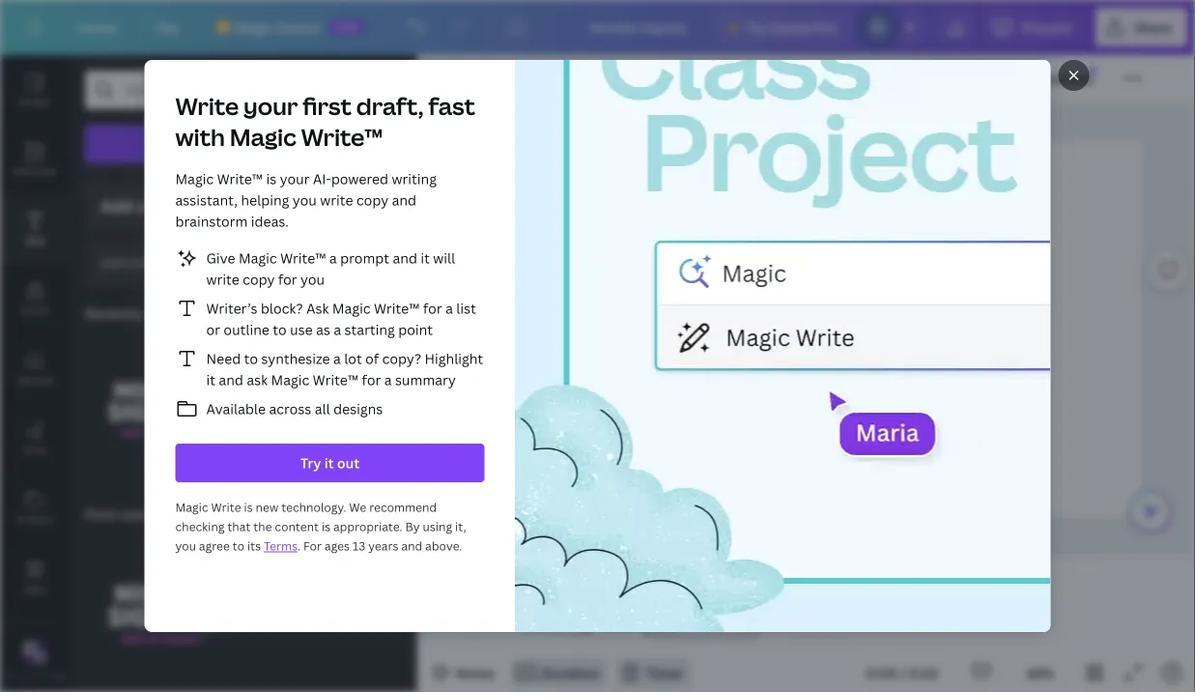 Task type: describe. For each thing, give the bounding box(es) containing it.
signals
[[670, 314, 939, 374]]

try for try canva pro
[[746, 18, 767, 36]]

add for add a subheading
[[101, 195, 133, 217]]

across
[[269, 400, 312, 418]]

copy inside the give magic write™ a prompt and it will write copy for you
[[243, 270, 275, 289]]

design button
[[0, 55, 70, 125]]

synthesize
[[261, 349, 330, 368]]

1
[[515, 381, 521, 397]]

1 min
[[515, 381, 545, 397]]

draw
[[23, 443, 47, 456]]

combinations
[[118, 505, 209, 523]]

draw button
[[0, 403, 70, 473]]

and inside magic write™ is your ai-powered writing assistant, helping you write copy and brainstorm ideas.
[[392, 191, 417, 209]]

is for your
[[266, 170, 277, 188]]

a left subheading
[[137, 195, 146, 217]]

main menu bar
[[0, 0, 1196, 55]]

pro
[[814, 18, 837, 36]]

its
[[247, 538, 261, 554]]

magic inside "writer's block? ask magic write™ for a list or outline to use as a starting point"
[[332, 299, 371, 318]]

ask
[[306, 299, 329, 318]]

font
[[85, 505, 115, 523]]

1 trimming, end edge slider from the left
[[617, 572, 630, 634]]

try canva pro
[[746, 18, 837, 36]]

for inside the give magic write™ a prompt and it will write copy for you
[[278, 270, 297, 289]]

for inside "writer's block? ask magic write™ for a list or outline to use as a starting point"
[[423, 299, 442, 318]]

effects button
[[930, 63, 991, 94]]

projects
[[15, 512, 54, 525]]

brand button
[[0, 264, 70, 333]]

5.0s for second 5.0s button from the right
[[522, 616, 545, 632]]

for inside need to synthesize a lot of copy? highlight it and ask magic write™ for a summary
[[362, 371, 381, 389]]

text inside button
[[237, 135, 263, 153]]

timer
[[646, 664, 684, 682]]

you inside magic write™ is your ai-powered writing assistant, helping you write copy and brainstorm ideas.
[[293, 191, 317, 209]]

block?
[[261, 299, 303, 318]]

by
[[405, 519, 420, 535]]

new
[[256, 499, 279, 515]]

here
[[704, 386, 760, 406]]

ages
[[325, 538, 350, 554]]

write for magic write
[[761, 193, 796, 211]]

available
[[206, 400, 266, 418]]

00 button
[[536, 405, 600, 482]]

that
[[228, 519, 251, 535]]

add a text box
[[196, 135, 290, 153]]

try for try it out
[[300, 454, 321, 472]]

magic inside magic write is new technology. we recommend checking that the content is appropriate. by using it, you agree to its
[[175, 499, 208, 515]]

1 5.0s button from the left
[[522, 615, 545, 634]]

write inside the give magic write™ a prompt and it will write copy for you
[[206, 270, 239, 289]]

ai-
[[313, 170, 331, 188]]

your inside magic write™ is your ai-powered writing assistant, helping you write copy and brainstorm ideas.
[[280, 170, 310, 188]]

or
[[206, 320, 220, 339]]

use
[[290, 320, 313, 339]]

used
[[146, 304, 178, 322]]

a left lot
[[333, 349, 341, 368]]

magic media
[[5, 669, 64, 682]]

bit
[[164, 255, 180, 270]]

write™ inside write your first draft, fast with magic write™
[[301, 121, 383, 153]]

nimble
[[686, 256, 923, 315]]

and inside the give magic write™ a prompt and it will write copy for you
[[393, 249, 418, 267]]

media
[[35, 669, 64, 682]]

home link
[[62, 8, 132, 46]]

you inside the give magic write™ a prompt and it will write copy for you
[[301, 270, 325, 289]]

magic media button
[[0, 627, 70, 692]]

notes
[[456, 664, 495, 682]]

add a little bit of body text
[[101, 255, 250, 270]]

magic inside button
[[5, 669, 33, 682]]

magic inside write your first draft, fast with magic write™
[[230, 121, 297, 153]]

copy inside magic write™ is your ai-powered writing assistant, helping you write copy and brainstorm ideas.
[[357, 191, 389, 209]]

new
[[335, 20, 359, 33]]

apps
[[23, 582, 47, 595]]

years
[[368, 538, 399, 554]]

magic write is new technology. we recommend checking that the content is appropriate. by using it, you agree to its
[[175, 499, 467, 554]]

write™ inside magic write™ is your ai-powered writing assistant, helping you write copy and brainstorm ideas.
[[217, 170, 263, 188]]

recently used
[[85, 304, 178, 322]]

of inside button
[[182, 255, 194, 270]]

design
[[19, 95, 51, 108]]

magic write™ is your ai-powered writing assistant, helping you write copy and brainstorm ideas.
[[175, 170, 437, 231]]

ideas.
[[251, 212, 289, 231]]

try canva pro button
[[713, 8, 852, 46]]

05 : 00
[[463, 411, 595, 477]]

technology.
[[281, 499, 347, 515]]

duration
[[542, 664, 600, 682]]

appropriate.
[[333, 519, 403, 535]]

Design title text field
[[575, 8, 705, 46]]

powered
[[331, 170, 389, 188]]

min
[[524, 381, 545, 397]]

0:05 / 0:10
[[866, 664, 939, 682]]

timer button
[[615, 657, 692, 688]]

canva
[[770, 18, 811, 36]]

summary
[[395, 371, 456, 389]]

terms . for ages 13 years and above.
[[264, 538, 462, 554]]

point
[[398, 320, 433, 339]]

the
[[253, 519, 272, 535]]

agree
[[199, 538, 230, 554]]

0:10
[[909, 664, 939, 682]]

starting
[[345, 320, 395, 339]]

give
[[206, 249, 235, 267]]

to inside "writer's block? ask magic write™ for a list or outline to use as a starting point"
[[273, 320, 287, 339]]

projects button
[[0, 473, 70, 542]]

writing
[[392, 170, 437, 188]]

brainstorm
[[175, 212, 248, 231]]

give magic write™ a prompt and it will write copy for you
[[206, 249, 456, 289]]



Task type: vqa. For each thing, say whether or not it's contained in the screenshot.
text
yes



Task type: locate. For each thing, give the bounding box(es) containing it.
2 vertical spatial it
[[325, 454, 334, 472]]

write™ down "ideas."
[[280, 249, 326, 267]]

2 horizontal spatial it
[[421, 249, 430, 267]]

text
[[25, 234, 45, 247]]

group
[[594, 63, 696, 94], [85, 332, 232, 479], [85, 533, 239, 688], [247, 533, 401, 688]]

write
[[175, 90, 239, 122], [761, 193, 796, 211], [211, 499, 241, 515]]

try it out
[[300, 454, 360, 472]]

0 vertical spatial add
[[196, 135, 223, 153]]

it
[[421, 249, 430, 267], [206, 371, 216, 389], [325, 454, 334, 472]]

and left will
[[393, 249, 418, 267]]

write down the give
[[206, 270, 239, 289]]

and down by
[[402, 538, 423, 554]]

notes button
[[425, 657, 503, 688]]

your
[[244, 90, 298, 122], [280, 170, 310, 188]]

as
[[316, 320, 330, 339]]

to right here
[[767, 386, 796, 406]]

2 vertical spatial you
[[175, 538, 196, 554]]

5.0s for first 5.0s button from the right
[[653, 616, 677, 632]]

1 horizontal spatial 5.0s button
[[653, 615, 677, 634]]

1 vertical spatial text
[[228, 255, 250, 270]]

2 horizontal spatial for
[[423, 299, 442, 318]]

a
[[226, 135, 234, 153], [137, 195, 146, 217], [330, 249, 337, 267], [126, 255, 133, 270], [446, 299, 453, 318], [334, 320, 341, 339], [333, 349, 341, 368], [384, 371, 392, 389]]

is for new
[[244, 499, 253, 515]]

a left list
[[446, 299, 453, 318]]

1 horizontal spatial of
[[366, 349, 379, 368]]

it left out
[[325, 454, 334, 472]]

is inside magic write™ is your ai-powered writing assistant, helping you write copy and brainstorm ideas.
[[266, 170, 277, 188]]

is up helping
[[266, 170, 277, 188]]

ungroup
[[828, 193, 885, 211]]

0 vertical spatial it
[[421, 249, 430, 267]]

to inside need to synthesize a lot of copy? highlight it and ask magic write™ for a summary
[[244, 349, 258, 368]]

assistant,
[[175, 191, 238, 209]]

hide pages image
[[760, 543, 853, 559]]

here to connect
[[704, 386, 908, 406]]

0 horizontal spatial trimming, start edge slider
[[514, 572, 528, 634]]

text right body
[[228, 255, 250, 270]]

1 vertical spatial you
[[301, 270, 325, 289]]

switch
[[277, 18, 322, 36]]

:
[[523, 411, 536, 477]]

write up that
[[211, 499, 241, 515]]

to down block?
[[273, 320, 287, 339]]

2 5.0s button from the left
[[653, 615, 677, 634]]

1 vertical spatial write
[[761, 193, 796, 211]]

1 vertical spatial is
[[244, 499, 253, 515]]

1 5.0s from the left
[[522, 616, 545, 632]]

write down ai-
[[320, 191, 353, 209]]

1 vertical spatial of
[[366, 349, 379, 368]]

apps button
[[0, 542, 70, 612]]

1 vertical spatial write
[[206, 270, 239, 289]]

0 vertical spatial you
[[293, 191, 317, 209]]

1 vertical spatial copy
[[243, 270, 275, 289]]

a inside the give magic write™ a prompt and it will write copy for you
[[330, 249, 337, 267]]

magic write
[[718, 193, 796, 211]]

magic switch
[[235, 18, 322, 36]]

magic
[[235, 18, 274, 36], [230, 121, 297, 153], [175, 170, 214, 188], [718, 193, 757, 211], [239, 249, 277, 267], [332, 299, 371, 318], [271, 371, 310, 389], [175, 499, 208, 515], [5, 669, 33, 682]]

2 5.0s from the left
[[653, 616, 677, 632]]

connect
[[803, 386, 908, 406]]

terms
[[264, 538, 298, 554]]

0 vertical spatial your
[[244, 90, 298, 122]]

13
[[353, 538, 366, 554]]

0 vertical spatial is
[[266, 170, 277, 188]]

helping
[[241, 191, 289, 209]]

add left little
[[101, 255, 123, 270]]

it inside the give magic write™ a prompt and it will write copy for you
[[421, 249, 430, 267]]

little
[[135, 255, 161, 270]]

to up ask
[[244, 349, 258, 368]]

1 horizontal spatial trimming, start edge slider
[[646, 572, 663, 634]]

to inside magic write is new technology. we recommend checking that the content is appropriate. by using it, you agree to its
[[233, 538, 245, 554]]

a down copy?
[[384, 371, 392, 389]]

0 vertical spatial text
[[237, 135, 263, 153]]

canva assistant image
[[1140, 500, 1163, 523]]

above.
[[425, 538, 462, 554]]

a inside button
[[126, 255, 133, 270]]

add
[[196, 135, 223, 153], [101, 195, 133, 217], [101, 255, 123, 270]]

your inside write your first draft, fast with magic write™
[[244, 90, 298, 122]]

timer
[[460, 405, 600, 482]]

we
[[349, 499, 367, 515]]

need
[[206, 349, 241, 368]]

ungroup button
[[820, 187, 893, 218]]

trimming, start edge slider for 1st trimming, end edge slider from right
[[646, 572, 663, 634]]

Page title text field
[[685, 615, 693, 634]]

trimming, start edge slider for 2nd trimming, end edge slider from the right
[[514, 572, 528, 634]]

2 vertical spatial add
[[101, 255, 123, 270]]

0 vertical spatial try
[[746, 18, 767, 36]]

of right lot
[[366, 349, 379, 368]]

box
[[266, 135, 290, 153]]

try it out button
[[175, 444, 485, 482]]

1 horizontal spatial copy
[[357, 191, 389, 209]]

5.0s up duration button
[[522, 616, 545, 632]]

write inside write your first draft, fast with magic write™
[[175, 90, 239, 122]]

magic inside need to synthesize a lot of copy? highlight it and ask magic write™ for a summary
[[271, 371, 310, 389]]

uploads
[[15, 373, 54, 386]]

05
[[463, 411, 519, 477]]

using
[[423, 519, 452, 535]]

it left will
[[421, 249, 430, 267]]

0 vertical spatial of
[[182, 255, 194, 270]]

subheading
[[150, 195, 242, 217]]

a left prompt
[[330, 249, 337, 267]]

0 vertical spatial for
[[278, 270, 297, 289]]

font combinations
[[85, 505, 209, 523]]

and down need
[[219, 371, 243, 389]]

you inside magic write is new technology. we recommend checking that the content is appropriate. by using it, you agree to its
[[175, 538, 196, 554]]

write™ up point at left top
[[374, 299, 420, 318]]

add for add a text box
[[196, 135, 223, 153]]

write™
[[301, 121, 383, 153], [217, 170, 263, 188], [280, 249, 326, 267], [374, 299, 420, 318], [313, 371, 359, 389]]

list
[[175, 246, 485, 420]]

copy up block?
[[243, 270, 275, 289]]

fast
[[429, 90, 476, 122]]

0 horizontal spatial 5.0s button
[[522, 615, 545, 634]]

text inside button
[[228, 255, 250, 270]]

0 vertical spatial copy
[[357, 191, 389, 209]]

for up point at left top
[[423, 299, 442, 318]]

timer containing 05
[[460, 405, 600, 482]]

effects
[[938, 69, 984, 87]]

you down ai-
[[293, 191, 317, 209]]

your up the box
[[244, 90, 298, 122]]

nimble signals
[[670, 256, 939, 374]]

add a text box button
[[85, 125, 401, 163]]

1 horizontal spatial write
[[320, 191, 353, 209]]

for up block?
[[278, 270, 297, 289]]

all
[[315, 400, 330, 418]]

0 horizontal spatial it
[[206, 371, 216, 389]]

0 vertical spatial write
[[175, 90, 239, 122]]

5.0s button up duration button
[[522, 615, 545, 634]]

you up ask
[[301, 270, 325, 289]]

copy down powered
[[357, 191, 389, 209]]

for
[[278, 270, 297, 289], [423, 299, 442, 318], [362, 371, 381, 389]]

duration button
[[511, 657, 608, 688]]

0 horizontal spatial write
[[206, 270, 239, 289]]

ask
[[247, 371, 268, 389]]

5.0s button left page title text box
[[653, 615, 677, 634]]

magic inside button
[[718, 193, 757, 211]]

0 horizontal spatial of
[[182, 255, 194, 270]]

write inside magic write™ is your ai-powered writing assistant, helping you write copy and brainstorm ideas.
[[320, 191, 353, 209]]

you down checking at the left of the page
[[175, 538, 196, 554]]

1 horizontal spatial trimming, end edge slider
[[744, 572, 762, 634]]

trimming, start edge slider up duration button
[[514, 572, 528, 634]]

0 horizontal spatial for
[[278, 270, 297, 289]]

content
[[275, 519, 319, 535]]

outline
[[224, 320, 270, 339]]

write inside button
[[761, 193, 796, 211]]

write™ inside the give magic write™ a prompt and it will write copy for you
[[280, 249, 326, 267]]

writer's
[[206, 299, 258, 318]]

1 vertical spatial try
[[300, 454, 321, 472]]

0 horizontal spatial trimming, end edge slider
[[617, 572, 630, 634]]

out
[[337, 454, 360, 472]]

text left the box
[[237, 135, 263, 153]]

write for magic write is new technology. we recommend checking that the content is appropriate. by using it, you agree to its
[[211, 499, 241, 515]]

and down writing
[[392, 191, 417, 209]]

of right the bit
[[182, 255, 194, 270]]

try left out
[[300, 454, 321, 472]]

magic inside the give magic write™ a prompt and it will write copy for you
[[239, 249, 277, 267]]

checking
[[175, 519, 225, 535]]

add for add a little bit of body text
[[101, 255, 123, 270]]

trimming, start edge slider left page title text box
[[646, 572, 663, 634]]

it down need
[[206, 371, 216, 389]]

1 vertical spatial add
[[101, 195, 133, 217]]

2 horizontal spatial is
[[322, 519, 331, 535]]

for
[[304, 538, 322, 554]]

of inside need to synthesize a lot of copy? highlight it and ask magic write™ for a summary
[[366, 349, 379, 368]]

Search fonts and combinations search field
[[124, 72, 362, 108]]

uploads button
[[0, 333, 70, 403]]

a right with at the top
[[226, 135, 234, 153]]

1 vertical spatial your
[[280, 170, 310, 188]]

0 horizontal spatial 5.0s
[[522, 616, 545, 632]]

trimming, end edge slider left page title text box
[[617, 572, 630, 634]]

body
[[197, 255, 226, 270]]

1 vertical spatial for
[[423, 299, 442, 318]]

side panel tab list
[[0, 55, 70, 692]]

1 horizontal spatial for
[[362, 371, 381, 389]]

it inside need to synthesize a lot of copy? highlight it and ask magic write™ for a summary
[[206, 371, 216, 389]]

it inside try it out button
[[325, 454, 334, 472]]

0 vertical spatial write
[[320, 191, 353, 209]]

try inside "main" menu bar
[[746, 18, 767, 36]]

a left little
[[126, 255, 133, 270]]

write up add a text box
[[175, 90, 239, 122]]

trimming, start edge slider
[[514, 572, 528, 634], [646, 572, 663, 634]]

/
[[900, 664, 906, 682]]

0 horizontal spatial copy
[[243, 270, 275, 289]]

you
[[293, 191, 317, 209], [301, 270, 325, 289], [175, 538, 196, 554]]

1 horizontal spatial 5.0s
[[653, 616, 677, 632]]

elements button
[[0, 125, 70, 194]]

write™ down lot
[[313, 371, 359, 389]]

write™ up helping
[[217, 170, 263, 188]]

prompt
[[340, 249, 390, 267]]

write
[[320, 191, 353, 209], [206, 270, 239, 289]]

draft,
[[356, 90, 424, 122]]

for down lot
[[362, 371, 381, 389]]

1 vertical spatial it
[[206, 371, 216, 389]]

add up the 'assistant,'
[[196, 135, 223, 153]]

recommend
[[369, 499, 437, 515]]

2 trimming, start edge slider from the left
[[646, 572, 663, 634]]

0 horizontal spatial is
[[244, 499, 253, 515]]

1 horizontal spatial try
[[746, 18, 767, 36]]

add a little bit of body text button
[[85, 240, 401, 286]]

a right as
[[334, 320, 341, 339]]

write inside magic write is new technology. we recommend checking that the content is appropriate. by using it, you agree to its
[[211, 499, 241, 515]]

1 trimming, start edge slider from the left
[[514, 572, 528, 634]]

hide image
[[417, 327, 429, 420]]

5.0s left page title text box
[[653, 616, 677, 632]]

2 vertical spatial write
[[211, 499, 241, 515]]

with
[[175, 121, 225, 153]]

trimming, end edge slider right page title text box
[[744, 572, 762, 634]]

available across all designs
[[206, 400, 383, 418]]

add inside button
[[101, 255, 123, 270]]

is up ages
[[322, 519, 331, 535]]

brand
[[21, 304, 49, 317]]

1 horizontal spatial it
[[325, 454, 334, 472]]

add left subheading
[[101, 195, 133, 217]]

2 vertical spatial is
[[322, 519, 331, 535]]

will
[[433, 249, 456, 267]]

magic inside magic write™ is your ai-powered writing assistant, helping you write copy and brainstorm ideas.
[[175, 170, 214, 188]]

0 horizontal spatial try
[[300, 454, 321, 472]]

is left new
[[244, 499, 253, 515]]

your left ai-
[[280, 170, 310, 188]]

trimming, end edge slider
[[617, 572, 630, 634], [744, 572, 762, 634]]

0:05
[[866, 664, 897, 682]]

1 horizontal spatial is
[[266, 170, 277, 188]]

2 vertical spatial for
[[362, 371, 381, 389]]

to left its
[[233, 538, 245, 554]]

home
[[77, 18, 117, 36]]

write™ up powered
[[301, 121, 383, 153]]

2 trimming, end edge slider from the left
[[744, 572, 762, 634]]

recently
[[85, 304, 143, 322]]

list
[[457, 299, 476, 318]]

write™ inside "writer's block? ask magic write™ for a list or outline to use as a starting point"
[[374, 299, 420, 318]]

lot
[[344, 349, 362, 368]]

write left the ungroup button
[[761, 193, 796, 211]]

magic inside "main" menu bar
[[235, 18, 274, 36]]

try left canva
[[746, 18, 767, 36]]

write™ inside need to synthesize a lot of copy? highlight it and ask magic write™ for a summary
[[313, 371, 359, 389]]

and inside need to synthesize a lot of copy? highlight it and ask magic write™ for a summary
[[219, 371, 243, 389]]

list containing give magic write™ a prompt and it will write copy for you
[[175, 246, 485, 420]]



